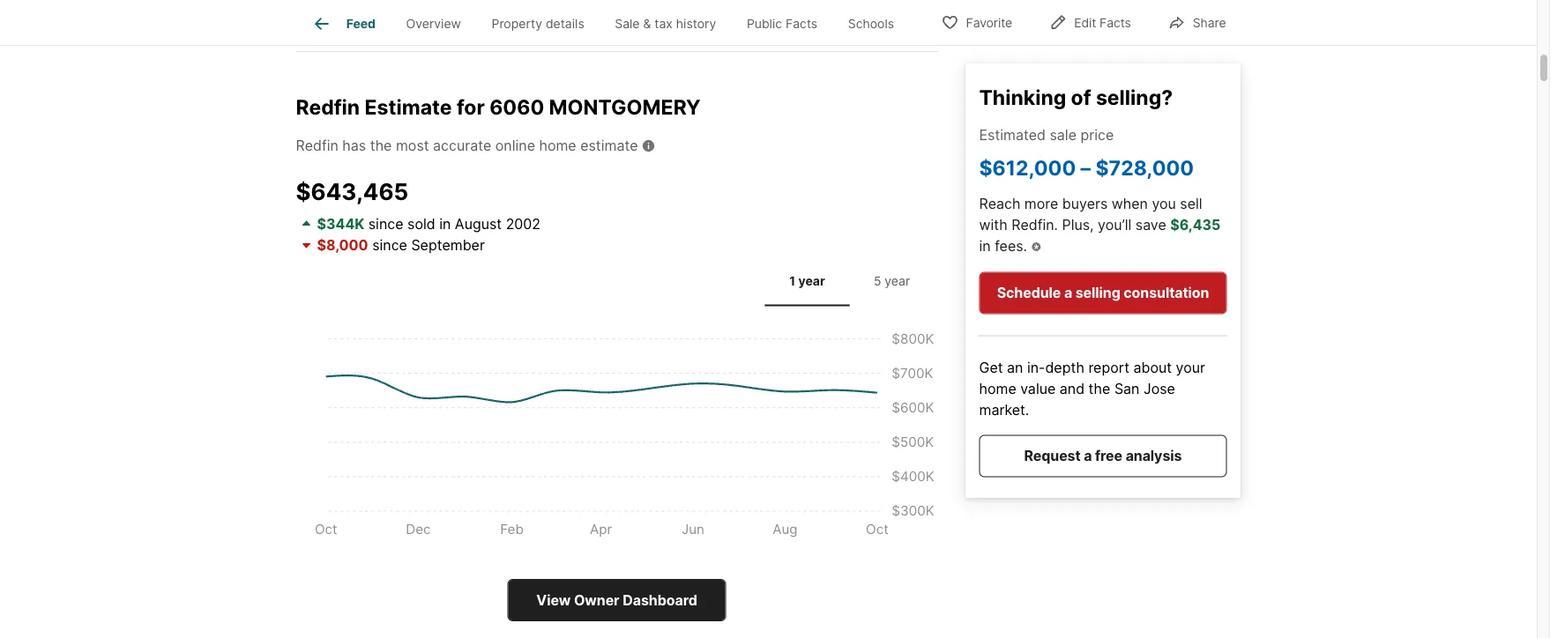 Task type: vqa. For each thing, say whether or not it's contained in the screenshot.
Add your phone number in
no



Task type: describe. For each thing, give the bounding box(es) containing it.
about
[[1133, 359, 1172, 376]]

august
[[455, 216, 502, 233]]

edit facts
[[1074, 15, 1131, 30]]

save
[[1135, 216, 1166, 233]]

thinking
[[979, 85, 1066, 109]]

request a free analysis
[[1024, 447, 1182, 465]]

sale
[[615, 16, 640, 31]]

fees.
[[995, 237, 1027, 255]]

consultation
[[1124, 284, 1209, 301]]

0 horizontal spatial the
[[370, 138, 392, 155]]

san
[[1114, 380, 1140, 398]]

$8,000
[[317, 237, 368, 254]]

property
[[492, 16, 542, 31]]

year for 1 year
[[798, 274, 825, 289]]

tax
[[655, 16, 673, 31]]

facts for edit facts
[[1100, 15, 1131, 30]]

view
[[536, 592, 571, 609]]

0 vertical spatial in
[[439, 216, 451, 233]]

share
[[1193, 15, 1226, 30]]

since for sold
[[368, 216, 403, 233]]

and
[[1060, 380, 1085, 398]]

you
[[1152, 195, 1176, 212]]

$728,000
[[1095, 155, 1194, 180]]

request a free analysis button
[[979, 435, 1227, 477]]

sale
[[1050, 126, 1077, 143]]

has
[[342, 138, 366, 155]]

year for 5 year
[[885, 274, 910, 289]]

view owner dashboard button
[[507, 580, 726, 622]]

an
[[1007, 359, 1023, 376]]

when
[[1112, 195, 1148, 212]]

get an in-depth report about your home value and the
[[979, 359, 1205, 398]]

schedule a selling consultation
[[997, 284, 1209, 301]]

edit
[[1074, 15, 1096, 30]]

5 year
[[874, 274, 910, 289]]

estimate
[[580, 138, 638, 155]]

tab list containing feed
[[296, 0, 923, 45]]

selling?
[[1096, 85, 1173, 109]]

since sold in august 2002
[[364, 216, 541, 233]]

public facts tab
[[731, 3, 833, 45]]

&
[[643, 16, 651, 31]]

$344k
[[317, 216, 364, 233]]

price
[[1081, 126, 1114, 143]]

a for schedule
[[1064, 284, 1072, 301]]

more
[[1024, 195, 1058, 212]]

overview tab
[[391, 3, 476, 45]]

public facts
[[747, 16, 818, 31]]

property details
[[492, 16, 584, 31]]

1
[[789, 274, 796, 289]]

5
[[874, 274, 881, 289]]

feed
[[346, 16, 376, 31]]

thinking of selling?
[[979, 85, 1173, 109]]

sell
[[1180, 195, 1202, 212]]

in-
[[1027, 359, 1045, 376]]

1 year tab
[[765, 260, 850, 303]]

$612,000 – $728,000
[[979, 155, 1194, 180]]

montgomery
[[549, 95, 701, 119]]

–
[[1081, 155, 1091, 180]]

sale & tax history
[[615, 16, 716, 31]]

reach
[[979, 195, 1020, 212]]

with
[[979, 216, 1008, 233]]

schedule
[[997, 284, 1061, 301]]

most
[[396, 138, 429, 155]]



Task type: locate. For each thing, give the bounding box(es) containing it.
the right has
[[370, 138, 392, 155]]

home inside get an in-depth report about your home value and the
[[979, 380, 1016, 398]]

facts right public
[[786, 16, 818, 31]]

$612,000
[[979, 155, 1076, 180]]

report
[[1088, 359, 1129, 376]]

redfin for redfin estimate for 6060 montgomery
[[296, 95, 360, 119]]

1 vertical spatial in
[[979, 237, 991, 255]]

1 vertical spatial the
[[1089, 380, 1110, 398]]

schools
[[848, 16, 894, 31]]

accurate
[[433, 138, 491, 155]]

property details tab
[[476, 3, 600, 45]]

market.
[[979, 402, 1029, 419]]

1 vertical spatial home
[[979, 380, 1016, 398]]

sold
[[407, 216, 435, 233]]

tab list containing 1 year
[[761, 256, 938, 307]]

you'll
[[1098, 216, 1131, 233]]

tab list
[[296, 0, 923, 45], [761, 256, 938, 307]]

public
[[747, 16, 782, 31]]

year
[[798, 274, 825, 289], [885, 274, 910, 289]]

dashboard
[[623, 592, 697, 609]]

a
[[1064, 284, 1072, 301], [1084, 447, 1092, 465]]

a for request
[[1084, 447, 1092, 465]]

edit facts button
[[1034, 4, 1146, 40]]

online
[[495, 138, 535, 155]]

feed link
[[311, 13, 376, 34]]

0 horizontal spatial a
[[1064, 284, 1072, 301]]

1 horizontal spatial the
[[1089, 380, 1110, 398]]

free
[[1095, 447, 1122, 465]]

history
[[676, 16, 716, 31]]

details
[[546, 16, 584, 31]]

$643,465
[[296, 179, 409, 206]]

the
[[370, 138, 392, 155], [1089, 380, 1110, 398]]

1 year
[[789, 274, 825, 289]]

schedule a selling consultation button
[[979, 272, 1227, 314]]

year right 1
[[798, 274, 825, 289]]

analysis
[[1126, 447, 1182, 465]]

september
[[411, 237, 485, 254]]

estimated
[[979, 126, 1046, 143]]

0 vertical spatial since
[[368, 216, 403, 233]]

1 vertical spatial tab list
[[761, 256, 938, 307]]

redfin
[[296, 95, 360, 119], [296, 138, 338, 155]]

historical redfin estimate graph chart image
[[296, 307, 938, 560]]

0 horizontal spatial home
[[539, 138, 576, 155]]

since for september
[[372, 237, 407, 254]]

1 horizontal spatial in
[[979, 237, 991, 255]]

the inside get an in-depth report about your home value and the
[[1089, 380, 1110, 398]]

view owner dashboard
[[536, 592, 697, 609]]

in
[[439, 216, 451, 233], [979, 237, 991, 255]]

get
[[979, 359, 1003, 376]]

year inside the 5 year tab
[[885, 274, 910, 289]]

request
[[1024, 447, 1081, 465]]

favorite button
[[926, 4, 1027, 40]]

facts inside public facts "tab"
[[786, 16, 818, 31]]

year inside 1 year 'tab'
[[798, 274, 825, 289]]

for
[[457, 95, 485, 119]]

redfin.
[[1012, 216, 1058, 233]]

your
[[1176, 359, 1205, 376]]

1 year from the left
[[798, 274, 825, 289]]

0 vertical spatial a
[[1064, 284, 1072, 301]]

owner
[[574, 592, 619, 609]]

schools tab
[[833, 3, 909, 45]]

overview
[[406, 16, 461, 31]]

share button
[[1153, 4, 1241, 40]]

0 horizontal spatial in
[[439, 216, 451, 233]]

since september
[[368, 237, 485, 254]]

facts for public facts
[[786, 16, 818, 31]]

a inside button
[[1064, 284, 1072, 301]]

redfin left has
[[296, 138, 338, 155]]

0 vertical spatial the
[[370, 138, 392, 155]]

a left the selling
[[1064, 284, 1072, 301]]

jose
[[1144, 380, 1175, 398]]

2002
[[506, 216, 541, 233]]

home up market.
[[979, 380, 1016, 398]]

since right $8,000
[[372, 237, 407, 254]]

1 redfin from the top
[[296, 95, 360, 119]]

depth
[[1045, 359, 1084, 376]]

0 horizontal spatial year
[[798, 274, 825, 289]]

since left sold
[[368, 216, 403, 233]]

selling
[[1075, 284, 1120, 301]]

1 horizontal spatial year
[[885, 274, 910, 289]]

in down with
[[979, 237, 991, 255]]

0 vertical spatial home
[[539, 138, 576, 155]]

a left free
[[1084, 447, 1092, 465]]

estimated sale price
[[979, 126, 1114, 143]]

facts right edit
[[1100, 15, 1131, 30]]

1 vertical spatial a
[[1084, 447, 1092, 465]]

0 horizontal spatial facts
[[786, 16, 818, 31]]

since
[[368, 216, 403, 233], [372, 237, 407, 254]]

0 vertical spatial redfin
[[296, 95, 360, 119]]

6060
[[490, 95, 544, 119]]

2 redfin from the top
[[296, 138, 338, 155]]

2 year from the left
[[885, 274, 910, 289]]

redfin estimate for 6060 montgomery
[[296, 95, 701, 119]]

reach more buyers when you sell with redfin. plus, you'll save
[[979, 195, 1202, 233]]

1 horizontal spatial a
[[1084, 447, 1092, 465]]

$6,435
[[1170, 216, 1221, 233]]

1 vertical spatial redfin
[[296, 138, 338, 155]]

favorite
[[966, 15, 1012, 30]]

estimate
[[365, 95, 452, 119]]

facts
[[1100, 15, 1131, 30], [786, 16, 818, 31]]

the down the report at right
[[1089, 380, 1110, 398]]

redfin for redfin has the most accurate online home estimate
[[296, 138, 338, 155]]

1 horizontal spatial facts
[[1100, 15, 1131, 30]]

1 horizontal spatial home
[[979, 380, 1016, 398]]

value
[[1020, 380, 1056, 398]]

a inside button
[[1084, 447, 1092, 465]]

year right 5
[[885, 274, 910, 289]]

plus,
[[1062, 216, 1094, 233]]

san jose market.
[[979, 380, 1175, 419]]

0 vertical spatial tab list
[[296, 0, 923, 45]]

in inside $6,435 in fees.
[[979, 237, 991, 255]]

home right the online
[[539, 138, 576, 155]]

5 year tab
[[850, 260, 934, 303]]

sale & tax history tab
[[600, 3, 731, 45]]

buyers
[[1062, 195, 1108, 212]]

facts inside edit facts button
[[1100, 15, 1131, 30]]

redfin has the most accurate online home estimate
[[296, 138, 638, 155]]

redfin up has
[[296, 95, 360, 119]]

1 vertical spatial since
[[372, 237, 407, 254]]

of
[[1071, 85, 1091, 109]]

$6,435 in fees.
[[979, 216, 1221, 255]]

in up september
[[439, 216, 451, 233]]



